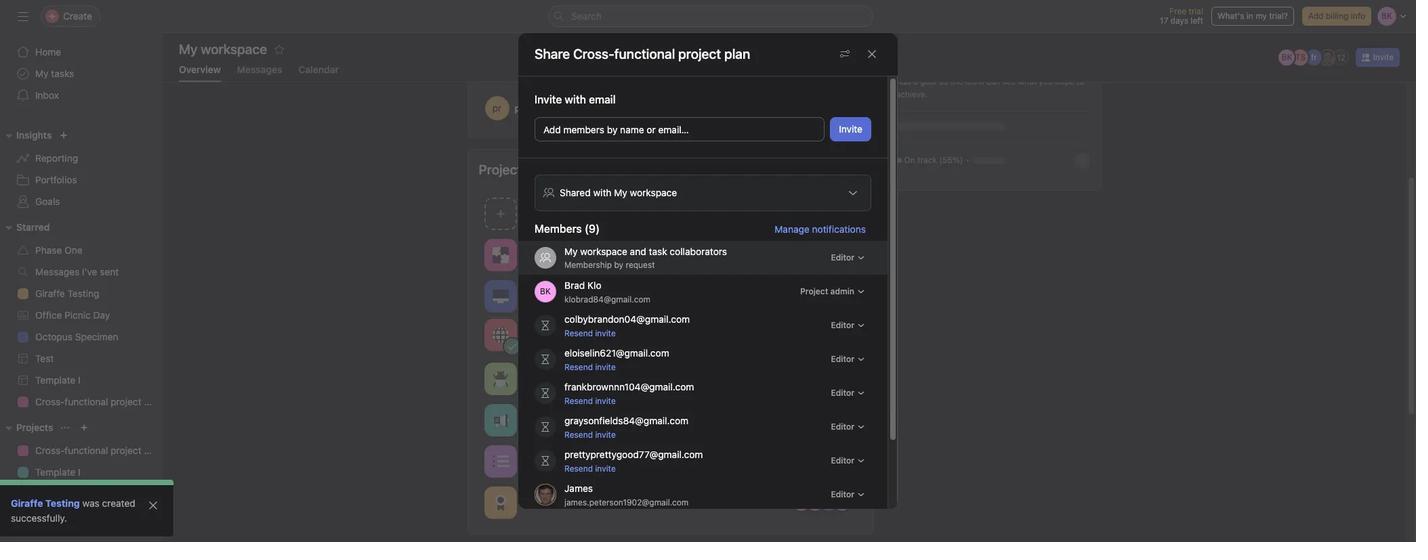 Task type: vqa. For each thing, say whether or not it's contained in the screenshot.
add inside Add a goal so the team can see what you hope to achieve.
yes



Task type: locate. For each thing, give the bounding box(es) containing it.
1 horizontal spatial my workspace
[[614, 187, 677, 198]]

1 vertical spatial messages
[[35, 266, 79, 278]]

klo
[[588, 279, 602, 291]]

list image
[[492, 454, 509, 470]]

2 horizontal spatial add
[[1308, 11, 1324, 21]]

project up created
[[111, 445, 141, 457]]

12
[[1337, 53, 1346, 63]]

1 horizontal spatial messages
[[237, 64, 282, 75]]

0 vertical spatial by
[[607, 124, 618, 135]]

fr for cross-functional project plan
[[825, 250, 831, 260]]

cross-functional project plan
[[528, 248, 658, 259], [35, 396, 163, 408], [35, 445, 163, 457]]

2 editor button from the top
[[825, 350, 871, 369]]

1 vertical spatial invite button
[[830, 117, 871, 141]]

task link
[[468, 358, 873, 400]]

0 vertical spatial cross-functional project plan link
[[8, 392, 163, 413]]

0 horizontal spatial projects
[[16, 422, 53, 434]]

17
[[1160, 16, 1168, 26]]

by
[[607, 124, 618, 135], [614, 260, 624, 270]]

ribbon image
[[492, 495, 509, 511]]

3 resend from the top
[[564, 396, 593, 406]]

5 editor button from the top
[[825, 452, 871, 471]]

1 editor button from the top
[[825, 248, 871, 267]]

my
[[35, 68, 48, 79], [564, 246, 578, 257]]

template i up the lkftoihjh
[[528, 413, 574, 425]]

my for my workspace and task collaborators membership by request
[[564, 246, 578, 257]]

i inside starred element
[[78, 375, 80, 386]]

octopus specimen down picnic
[[35, 331, 118, 343]]

name
[[620, 124, 644, 135]]

project down test "link" at the left bottom of page
[[111, 396, 141, 408]]

invite for invite button to the top
[[1373, 52, 1394, 62]]

octopus up the successfully. at the bottom left of the page
[[35, 489, 73, 500]]

invite inside prettyprettygood77@gmail.com resend invite
[[595, 464, 616, 474]]

1 vertical spatial my workspace
[[614, 187, 677, 198]]

1 vertical spatial cross-functional project plan
[[35, 396, 163, 408]]

i inside the projects element
[[78, 467, 80, 478]]

add inside add a goal so the team can see what you hope to achieve.
[[896, 77, 911, 87]]

my inside global element
[[35, 68, 48, 79]]

editor button for prettyprettygood77@gmail.com
[[825, 452, 871, 471]]

cross- inside dialog
[[573, 46, 614, 62]]

by inside button
[[607, 124, 618, 135]]

octopus specimen up the successfully. at the bottom left of the page
[[35, 489, 118, 500]]

add left 'members'
[[543, 124, 561, 135]]

2 octopus specimen link from the top
[[8, 484, 155, 506]]

1 horizontal spatial projects
[[479, 162, 529, 178]]

invite down graysonfields84@gmail.com on the left
[[595, 430, 616, 440]]

1 vertical spatial octopus specimen link
[[8, 484, 155, 506]]

frankbrownnn104@gmail.com
[[564, 381, 694, 392]]

my up membership on the left of the page
[[564, 246, 578, 257]]

1 resend invite button from the top
[[564, 327, 616, 338]]

template i down test
[[35, 375, 80, 386]]

invite for frankbrownnn104@gmail.com
[[595, 396, 616, 406]]

editor button for my workspace and task collaborators
[[825, 248, 871, 267]]

1 vertical spatial template i link
[[8, 462, 155, 484]]

0 vertical spatial template
[[35, 375, 75, 386]]

created
[[102, 498, 135, 510]]

0 vertical spatial ja
[[1323, 52, 1332, 62]]

add left 'billing'
[[1308, 11, 1324, 21]]

close image
[[148, 501, 159, 512]]

invite inside colbybrandon04@gmail.com resend invite
[[595, 328, 616, 338]]

projects element
[[0, 416, 163, 543]]

0 vertical spatial octopus
[[528, 289, 566, 301]]

3 editor button from the top
[[825, 384, 871, 403]]

new
[[528, 208, 547, 220]]

2 vertical spatial add
[[543, 124, 561, 135]]

ja
[[1323, 52, 1332, 62], [838, 415, 846, 425], [541, 490, 550, 500]]

home link
[[8, 41, 155, 63]]

1 vertical spatial octopus
[[35, 331, 73, 343]]

0 horizontal spatial or
[[647, 124, 656, 135]]

functional inside dialog
[[614, 46, 675, 62]]

resend for prettyprettygood77@gmail.com
[[564, 464, 593, 474]]

2 cross-functional project plan link from the top
[[8, 440, 163, 462]]

add for add members by name or email…
[[543, 124, 561, 135]]

1 vertical spatial fr
[[825, 250, 831, 260]]

with email
[[565, 93, 616, 105]]

2 vertical spatial octopus
[[35, 489, 73, 500]]

resend inside graysonfields84@gmail.com resend invite
[[564, 430, 593, 440]]

specimen for first octopus specimen "link" from the top
[[75, 331, 118, 343]]

1 vertical spatial or
[[838, 456, 846, 467]]

0 vertical spatial template i link
[[8, 370, 155, 392]]

0 horizontal spatial messages
[[35, 266, 79, 278]]

manage
[[775, 223, 810, 235]]

2 horizontal spatial invite button
[[1356, 48, 1400, 67]]

i up was created successfully.
[[78, 467, 80, 478]]

add for add a goal so the team can see what you hope to achieve.
[[896, 77, 911, 87]]

drisco's drinks complete
[[528, 324, 595, 351]]

with
[[593, 187, 612, 198]]

octopus specimen inside starred element
[[35, 331, 118, 343]]

giraffe testing link up picnic
[[8, 283, 155, 305]]

2 vertical spatial template
[[35, 467, 75, 478]]

1 editor button from the top
[[825, 316, 871, 335]]

2 template i link from the top
[[8, 462, 155, 484]]

0 horizontal spatial ja
[[541, 490, 550, 500]]

template i link down test
[[8, 370, 155, 392]]

template i inside starred element
[[35, 375, 80, 386]]

0 vertical spatial or
[[647, 124, 656, 135]]

0 vertical spatial giraffe testing link
[[8, 283, 155, 305]]

goals
[[35, 196, 60, 207]]

0 vertical spatial editor button
[[825, 316, 871, 335]]

octopus specimen link up the successfully. at the bottom left of the page
[[8, 484, 155, 506]]

template i link inside starred element
[[8, 370, 155, 392]]

add left a
[[896, 77, 911, 87]]

invite inside graysonfields84@gmail.com resend invite
[[595, 430, 616, 440]]

project up members (9)
[[550, 208, 580, 220]]

2 editor button from the top
[[825, 486, 871, 505]]

5 resend from the top
[[564, 464, 593, 474]]

usersicon image
[[540, 253, 551, 263]]

3 editor from the top
[[831, 354, 855, 364]]

1 vertical spatial plan
[[144, 396, 163, 408]]

1 invite from the top
[[595, 328, 616, 338]]

shared
[[560, 187, 591, 198]]

1 vertical spatial cross-functional project plan link
[[8, 440, 163, 462]]

octopus specimen link down picnic
[[8, 327, 155, 348]]

invite
[[595, 328, 616, 338], [595, 362, 616, 372], [595, 396, 616, 406], [595, 430, 616, 440], [595, 464, 616, 474]]

starred element
[[0, 215, 163, 416]]

1 editor from the top
[[831, 253, 855, 263]]

2 vertical spatial invite button
[[13, 513, 71, 537]]

octopus down office
[[35, 331, 73, 343]]

0 vertical spatial octopus specimen
[[528, 289, 613, 301]]

or right name
[[647, 124, 656, 135]]

plan inside starred element
[[144, 396, 163, 408]]

shared with my workspace option group
[[535, 175, 871, 211]]

2 vertical spatial specimen
[[75, 489, 118, 500]]

octopus specimen down membership on the left of the page
[[528, 289, 613, 301]]

what's in my trial? button
[[1212, 7, 1294, 26]]

editor button
[[825, 316, 871, 335], [825, 486, 871, 505]]

testing down messages i've sent link
[[67, 288, 99, 300]]

invite down eloiselin621@gmail.com
[[595, 362, 616, 372]]

by down "workspace"
[[614, 260, 624, 270]]

template up the lkftoihjh
[[528, 413, 569, 425]]

template i inside the projects element
[[35, 467, 80, 478]]

resend invite button down frankbrownnn104@gmail.com
[[564, 394, 616, 406]]

0 vertical spatial i
[[78, 375, 80, 386]]

team
[[965, 77, 984, 87]]

add inside the share cross-functional project plan dialog
[[543, 124, 561, 135]]

6 editor from the top
[[831, 456, 855, 466]]

2 vertical spatial i
[[78, 467, 80, 478]]

overview
[[179, 64, 221, 75]]

new project
[[528, 208, 580, 220]]

testing
[[67, 288, 99, 300], [561, 496, 593, 507], [45, 498, 80, 510]]

1 horizontal spatial add
[[896, 77, 911, 87]]

0 vertical spatial template i
[[35, 375, 80, 386]]

by left name
[[607, 124, 618, 135]]

invite down frankbrownnn104@gmail.com
[[595, 396, 616, 406]]

projects
[[479, 162, 529, 178], [16, 422, 53, 434]]

cross-functional project plan inside the projects element
[[35, 445, 163, 457]]

functional inside starred element
[[65, 396, 108, 408]]

template down test
[[35, 375, 75, 386]]

trial?
[[1269, 11, 1288, 21]]

4 editor button from the top
[[825, 418, 871, 437]]

template i link up was
[[8, 462, 155, 484]]

5 editor from the top
[[831, 422, 855, 432]]

messages inside starred element
[[35, 266, 79, 278]]

1 vertical spatial projects
[[16, 422, 53, 434]]

was
[[82, 498, 99, 510]]

2 vertical spatial octopus specimen
[[35, 489, 118, 500]]

graysonfields84@gmail.com resend invite
[[564, 415, 689, 440]]

2 vertical spatial fr
[[825, 498, 831, 508]]

members (9)
[[535, 223, 600, 235]]

cross- up projects dropdown button
[[35, 396, 65, 408]]

2 resend invite button from the top
[[564, 361, 616, 372]]

0 vertical spatial my
[[35, 68, 48, 79]]

invite for with email
[[535, 93, 562, 105]]

giraffe testing up office picnic day
[[35, 288, 99, 300]]

cross-functional project plan up was
[[35, 445, 163, 457]]

resend up james
[[564, 464, 593, 474]]

editor
[[831, 253, 855, 263], [831, 320, 855, 330], [831, 354, 855, 364], [831, 388, 855, 398], [831, 422, 855, 432], [831, 456, 855, 466], [831, 490, 855, 500]]

0 vertical spatial messages
[[237, 64, 282, 75]]

invite inside the frankbrownnn104@gmail.com resend invite
[[595, 396, 616, 406]]

4 resend from the top
[[564, 430, 593, 440]]

editor for colbybrandon04@gmail.com
[[831, 320, 855, 330]]

my left tasks
[[35, 68, 48, 79]]

2 vertical spatial cross-functional project plan
[[35, 445, 163, 457]]

track
[[918, 155, 937, 165]]

resend invite button for graysonfields84@gmail.com
[[564, 428, 616, 440]]

resend invite button up james
[[564, 462, 616, 474]]

i down the frankbrownnn104@gmail.com resend invite
[[571, 413, 574, 425]]

template i link
[[8, 370, 155, 392], [8, 462, 155, 484]]

resend up complete
[[564, 328, 593, 338]]

invite inside eloiselin621@gmail.com resend invite
[[595, 362, 616, 372]]

1 vertical spatial octopus specimen
[[35, 331, 118, 343]]

resend up graysonfields84@gmail.com on the left
[[564, 396, 593, 406]]

or up co
[[838, 456, 846, 467]]

you
[[1039, 77, 1053, 87]]

4 resend invite button from the top
[[564, 428, 616, 440]]

my inside my workspace and task collaborators membership by request
[[564, 246, 578, 257]]

resend invite button down graysonfields84@gmail.com on the left
[[564, 428, 616, 440]]

template i up was created successfully.
[[35, 467, 80, 478]]

resend inside eloiselin621@gmail.com resend invite
[[564, 362, 593, 372]]

1 vertical spatial i
[[571, 413, 574, 425]]

1 cross-functional project plan link from the top
[[8, 392, 163, 413]]

resend invite button up eloiselin621@gmail.com
[[564, 327, 616, 338]]

i
[[78, 375, 80, 386], [571, 413, 574, 425], [78, 467, 80, 478]]

resend invite button down eloiselin621@gmail.com
[[564, 361, 616, 372]]

plan inside the projects element
[[144, 445, 163, 457]]

1 resend from the top
[[564, 328, 593, 338]]

resend inside the frankbrownnn104@gmail.com resend invite
[[564, 396, 593, 406]]

project permissions image
[[840, 49, 850, 60]]

1 template i link from the top
[[8, 370, 155, 392]]

messages down 'phase one'
[[35, 266, 79, 278]]

2 resend from the top
[[564, 362, 593, 372]]

messages for messages i've sent
[[35, 266, 79, 278]]

2 vertical spatial plan
[[144, 445, 163, 457]]

octopus specimen link
[[8, 327, 155, 348], [8, 484, 155, 506]]

cross-functional project plan down test "link" at the left bottom of page
[[35, 396, 163, 408]]

2 horizontal spatial ja
[[1323, 52, 1332, 62]]

cross- down projects dropdown button
[[35, 445, 65, 457]]

4 invite from the top
[[595, 430, 616, 440]]

1 vertical spatial add
[[896, 77, 911, 87]]

1 horizontal spatial or
[[838, 456, 846, 467]]

testing inside starred element
[[67, 288, 99, 300]]

ts left co
[[810, 498, 820, 508]]

invite button
[[1356, 48, 1400, 67], [830, 117, 871, 141], [13, 513, 71, 537]]

project admin button
[[794, 282, 871, 301]]

my workspace up overview
[[179, 41, 267, 57]]

template i
[[35, 375, 80, 386], [528, 413, 574, 425], [35, 467, 80, 478]]

4 editor from the top
[[831, 388, 855, 398]]

2 invite from the top
[[595, 362, 616, 372]]

cross-functional project plan link up was
[[8, 440, 163, 462]]

1 vertical spatial editor button
[[825, 486, 871, 505]]

add
[[1308, 11, 1324, 21], [896, 77, 911, 87], [543, 124, 561, 135]]

0 horizontal spatial add
[[543, 124, 561, 135]]

1 vertical spatial by
[[614, 260, 624, 270]]

2 editor from the top
[[831, 320, 855, 330]]

resend inside colbybrandon04@gmail.com resend invite
[[564, 328, 593, 338]]

office picnic day
[[35, 310, 110, 321]]

office
[[35, 310, 62, 321]]

1 horizontal spatial ja
[[838, 415, 846, 425]]

insights element
[[0, 123, 163, 215]]

5 resend invite button from the top
[[564, 462, 616, 474]]

search button
[[548, 5, 873, 27]]

puzzle image
[[492, 247, 509, 263]]

1 vertical spatial my
[[564, 246, 578, 257]]

my
[[1256, 11, 1267, 21]]

cross-functional project plan up membership on the left of the page
[[528, 248, 658, 259]]

messages
[[237, 64, 282, 75], [35, 266, 79, 278]]

0 horizontal spatial my
[[35, 68, 48, 79]]

i down test "link" at the left bottom of page
[[78, 375, 80, 386]]

james
[[564, 483, 593, 494]]

fr left 9
[[825, 250, 831, 260]]

cross-functional project plan link inside the projects element
[[8, 440, 163, 462]]

1 horizontal spatial invite button
[[830, 117, 871, 141]]

messages for messages
[[237, 64, 282, 75]]

octopus up "drisco's"
[[528, 289, 566, 301]]

0 vertical spatial octopus specimen link
[[8, 327, 155, 348]]

project up request
[[605, 248, 637, 259]]

admin
[[831, 286, 855, 297]]

messages down add to starred icon
[[237, 64, 282, 75]]

what's
[[1218, 11, 1244, 21]]

cross-functional project plan inside starred element
[[35, 396, 163, 408]]

specimen inside starred element
[[75, 331, 118, 343]]

by inside my workspace and task collaborators membership by request
[[614, 260, 624, 270]]

3 invite from the top
[[595, 396, 616, 406]]

invite up eloiselin621@gmail.com
[[595, 328, 616, 338]]

octopus inside starred element
[[35, 331, 73, 343]]

1 vertical spatial specimen
[[75, 331, 118, 343]]

fr left 12
[[1311, 52, 1317, 62]]

0 vertical spatial projects
[[479, 162, 529, 178]]

my workspace
[[179, 41, 267, 57], [614, 187, 677, 198]]

editor button for frankbrownnn104@gmail.com
[[825, 384, 871, 403]]

resend inside prettyprettygood77@gmail.com resend invite
[[564, 464, 593, 474]]

billing
[[1326, 11, 1349, 21]]

invite down prettyprettygood77@gmail.com
[[595, 464, 616, 474]]

1 horizontal spatial my
[[564, 246, 578, 257]]

3 resend invite button from the top
[[564, 394, 616, 406]]

fr left co
[[825, 498, 831, 508]]

cross- inside the projects element
[[35, 445, 65, 457]]

template i link inside the projects element
[[8, 462, 155, 484]]

2 vertical spatial ja
[[541, 490, 550, 500]]

email…
[[658, 124, 689, 135]]

my tasks link
[[8, 63, 155, 85]]

giraffe up office
[[35, 288, 65, 300]]

resend down graysonfields84@gmail.com on the left
[[564, 430, 593, 440]]

project privacy dialog image
[[848, 187, 859, 198]]

0 vertical spatial my workspace
[[179, 41, 267, 57]]

or inside button
[[647, 124, 656, 135]]

template up was created successfully.
[[35, 467, 75, 478]]

0 vertical spatial add
[[1308, 11, 1324, 21]]

giraffe testing link up the successfully. at the bottom left of the page
[[11, 498, 80, 510]]

7 editor from the top
[[831, 490, 855, 500]]

giraffe testing down james
[[528, 496, 593, 507]]

reporting link
[[8, 148, 155, 169]]

search list box
[[548, 5, 873, 27]]

cross- inside starred element
[[35, 396, 65, 408]]

invite for colbybrandon04@gmail.com
[[595, 328, 616, 338]]

cross-functional project plan link
[[8, 392, 163, 413], [8, 440, 163, 462]]

giraffe testing up the successfully. at the bottom left of the page
[[11, 498, 80, 510]]

editor button for graysonfields84@gmail.com
[[825, 418, 871, 437]]

specimen inside the projects element
[[75, 489, 118, 500]]

or
[[647, 124, 656, 135], [838, 456, 846, 467]]

2 vertical spatial template i
[[35, 467, 80, 478]]

add for add billing info
[[1308, 11, 1324, 21]]

phase
[[35, 245, 62, 256]]

colbybrandon04@gmail.com
[[564, 313, 690, 325]]

editor for prettyprettygood77@gmail.com
[[831, 456, 855, 466]]

resend down complete
[[564, 362, 593, 372]]

resend invite button
[[564, 327, 616, 338], [564, 361, 616, 372], [564, 394, 616, 406], [564, 428, 616, 440], [564, 462, 616, 474]]

giraffe inside starred element
[[35, 288, 65, 300]]

calendar
[[298, 64, 339, 75]]

brad
[[564, 279, 585, 291]]

resend
[[564, 328, 593, 338], [564, 362, 593, 372], [564, 396, 593, 406], [564, 430, 593, 440], [564, 464, 593, 474]]

editor button for eloiselin621@gmail.com
[[825, 350, 871, 369]]

can
[[986, 77, 1000, 87]]

cross-functional project plan link down test "link" at the left bottom of page
[[8, 392, 163, 413]]

my workspace right the with
[[614, 187, 677, 198]]

task
[[649, 246, 667, 257]]

5 invite from the top
[[595, 464, 616, 474]]

cross- down search
[[573, 46, 614, 62]]

invite
[[1373, 52, 1394, 62], [535, 93, 562, 105], [839, 123, 863, 135], [38, 519, 62, 531]]

request
[[626, 260, 655, 270]]

insights button
[[0, 127, 52, 144]]



Task type: describe. For each thing, give the bounding box(es) containing it.
add members by name or email… button
[[535, 117, 825, 141]]

0 vertical spatial invite button
[[1356, 48, 1400, 67]]

eloiselin621@gmail.com resend invite
[[564, 347, 669, 372]]

left
[[1191, 16, 1203, 26]]

add members by name or email…
[[543, 124, 689, 135]]

(55%)
[[939, 155, 963, 165]]

colbybrandon04@gmail.com resend invite
[[564, 313, 690, 338]]

editor for eloiselin621@gmail.com
[[831, 354, 855, 364]]

workspace
[[580, 246, 627, 257]]

editor for my workspace and task collaborators
[[831, 253, 855, 263]]

editor button for james
[[825, 486, 871, 505]]

megaphone image
[[492, 412, 509, 429]]

my workspace inside option group
[[614, 187, 677, 198]]

on
[[904, 155, 915, 165]]

starred button
[[0, 220, 50, 236]]

invite for prettyprettygood77@gmail.com
[[595, 464, 616, 474]]

trial
[[1189, 6, 1203, 16]]

portfolios link
[[8, 169, 155, 191]]

fr for giraffe testing
[[825, 498, 831, 508]]

home
[[35, 46, 61, 58]]

editor for graysonfields84@gmail.com
[[831, 422, 855, 432]]

and
[[630, 246, 646, 257]]

overview link
[[179, 64, 221, 82]]

0 vertical spatial cross-functional project plan
[[528, 248, 658, 259]]

giraffe down the lkftoihjh
[[528, 496, 558, 507]]

inbox link
[[8, 85, 155, 106]]

0 horizontal spatial my workspace
[[179, 41, 267, 57]]

projects button
[[0, 420, 53, 436]]

phase one
[[35, 245, 82, 256]]

9
[[839, 250, 845, 260]]

i've
[[82, 266, 97, 278]]

share cross-functional project plan dialog
[[518, 33, 898, 543]]

project inside starred element
[[111, 396, 141, 408]]

testing down james
[[561, 496, 593, 507]]

testing up the successfully. at the bottom left of the page
[[45, 498, 80, 510]]

manage notifications
[[775, 223, 866, 235]]

ts left 6
[[823, 332, 834, 343]]

ts left 12
[[1296, 52, 1306, 62]]

so
[[939, 77, 948, 87]]

goal
[[920, 77, 937, 87]]

lkftoihjh
[[528, 454, 564, 466]]

1 vertical spatial ja
[[838, 415, 846, 425]]

co
[[837, 498, 847, 508]]

ts left the 'pr'
[[810, 291, 820, 301]]

0 vertical spatial fr
[[1311, 52, 1317, 62]]

manage notifications button
[[775, 223, 871, 235]]

hide sidebar image
[[18, 11, 28, 22]]

james james.peterson1902@gmail.com
[[564, 483, 689, 508]]

bk inside the share cross-functional project plan dialog
[[540, 286, 551, 297]]

inbox
[[35, 89, 59, 101]]

tasks
[[51, 68, 74, 79]]

info
[[1351, 11, 1365, 21]]

cross- down members (9)
[[528, 248, 558, 259]]

giraffe up the successfully. at the bottom left of the page
[[11, 498, 43, 510]]

bug image
[[492, 371, 509, 387]]

prettyprettygood77@gmail.com
[[564, 449, 703, 460]]

6
[[839, 333, 845, 343]]

invite for invite button to the left
[[38, 519, 62, 531]]

graysonfields84@gmail.com
[[564, 415, 689, 426]]

project
[[800, 286, 828, 297]]

prettyprettygood77@gmail.com resend invite
[[564, 449, 703, 474]]

messages link
[[237, 64, 282, 82]]

insights
[[16, 129, 52, 141]]

successfully.
[[11, 513, 67, 524]]

1 vertical spatial template i
[[528, 413, 574, 425]]

share cross-functional project plan
[[535, 46, 750, 62]]

•
[[966, 155, 970, 165]]

ja inside the share cross-functional project plan dialog
[[541, 490, 550, 500]]

what
[[1018, 77, 1037, 87]]

template inside starred element
[[35, 375, 75, 386]]

office picnic day link
[[8, 305, 155, 327]]

membership
[[564, 260, 612, 270]]

close this dialog image
[[867, 49, 878, 60]]

specimen for octopus specimen "link" in the projects element
[[75, 489, 118, 500]]

test
[[35, 353, 54, 365]]

picnic
[[64, 310, 91, 321]]

my workspace and task collaborators membership by request
[[564, 246, 727, 270]]

editor button for colbybrandon04@gmail.com
[[825, 316, 871, 335]]

my tasks
[[35, 68, 74, 79]]

to
[[1077, 77, 1084, 87]]

invite for graysonfields84@gmail.com
[[595, 430, 616, 440]]

computer image
[[492, 288, 509, 305]]

the
[[950, 77, 963, 87]]

goals link
[[8, 191, 155, 213]]

was created successfully.
[[11, 498, 135, 524]]

1 vertical spatial template
[[528, 413, 569, 425]]

resend for graysonfields84@gmail.com
[[564, 430, 593, 440]]

i for the template i link within the starred element
[[78, 375, 80, 386]]

resend invite button for colbybrandon04@gmail.com
[[564, 327, 616, 338]]

brad klo klobrad84@gmail.com
[[564, 279, 650, 304]]

eloiselin621@gmail.com
[[564, 347, 669, 359]]

octopus specimen inside the projects element
[[35, 489, 118, 500]]

search
[[571, 10, 602, 22]]

editor for frankbrownnn104@gmail.com
[[831, 388, 855, 398]]

drinks
[[567, 324, 595, 336]]

i for the template i link in the projects element
[[78, 467, 80, 478]]

notifications
[[812, 223, 866, 235]]

project plan
[[678, 46, 750, 62]]

resend for eloiselin621@gmail.com
[[564, 362, 593, 372]]

global element
[[0, 33, 163, 115]]

messages i've sent link
[[8, 262, 155, 283]]

0 vertical spatial specimen
[[568, 289, 613, 301]]

add to starred image
[[274, 44, 285, 55]]

globe image
[[492, 327, 509, 343]]

frankbrownnn104@gmail.com resend invite
[[564, 381, 694, 406]]

one
[[65, 245, 82, 256]]

what's in my trial?
[[1218, 11, 1288, 21]]

octopus specimen link inside the projects element
[[8, 484, 155, 506]]

add billing info button
[[1302, 7, 1372, 26]]

1 octopus specimen link from the top
[[8, 327, 155, 348]]

template inside the projects element
[[35, 467, 75, 478]]

my for my tasks
[[35, 68, 48, 79]]

members
[[563, 124, 604, 135]]

reporting
[[35, 152, 78, 164]]

0 horizontal spatial invite button
[[13, 513, 71, 537]]

shared with my workspace
[[560, 187, 677, 198]]

invite for eloiselin621@gmail.com
[[595, 362, 616, 372]]

phase one link
[[8, 240, 155, 262]]

resend for frankbrownnn104@gmail.com
[[564, 396, 593, 406]]

1 vertical spatial giraffe testing link
[[11, 498, 80, 510]]

editor for james
[[831, 490, 855, 500]]

messages i've sent
[[35, 266, 119, 278]]

resend for colbybrandon04@gmail.com
[[564, 328, 593, 338]]

giraffe testing inside starred element
[[35, 288, 99, 300]]

resend invite button for prettyprettygood77@gmail.com
[[564, 462, 616, 474]]

add a goal so the team can see what you hope to achieve.
[[896, 77, 1084, 100]]

starred
[[16, 222, 50, 233]]

invite with email
[[535, 93, 616, 105]]

projects inside dropdown button
[[16, 422, 53, 434]]

0 vertical spatial plan
[[639, 248, 658, 259]]

achieve.
[[896, 89, 928, 100]]

in
[[1247, 11, 1253, 21]]

resend invite button for frankbrownnn104@gmail.com
[[564, 394, 616, 406]]

drisco's
[[528, 324, 564, 336]]

on track (55%)
[[904, 155, 963, 165]]

resend invite button for eloiselin621@gmail.com
[[564, 361, 616, 372]]

calendar link
[[298, 64, 339, 82]]

functional inside the projects element
[[65, 445, 108, 457]]

octopus inside the projects element
[[35, 489, 73, 500]]

project admin
[[800, 286, 855, 297]]

sent
[[100, 266, 119, 278]]



